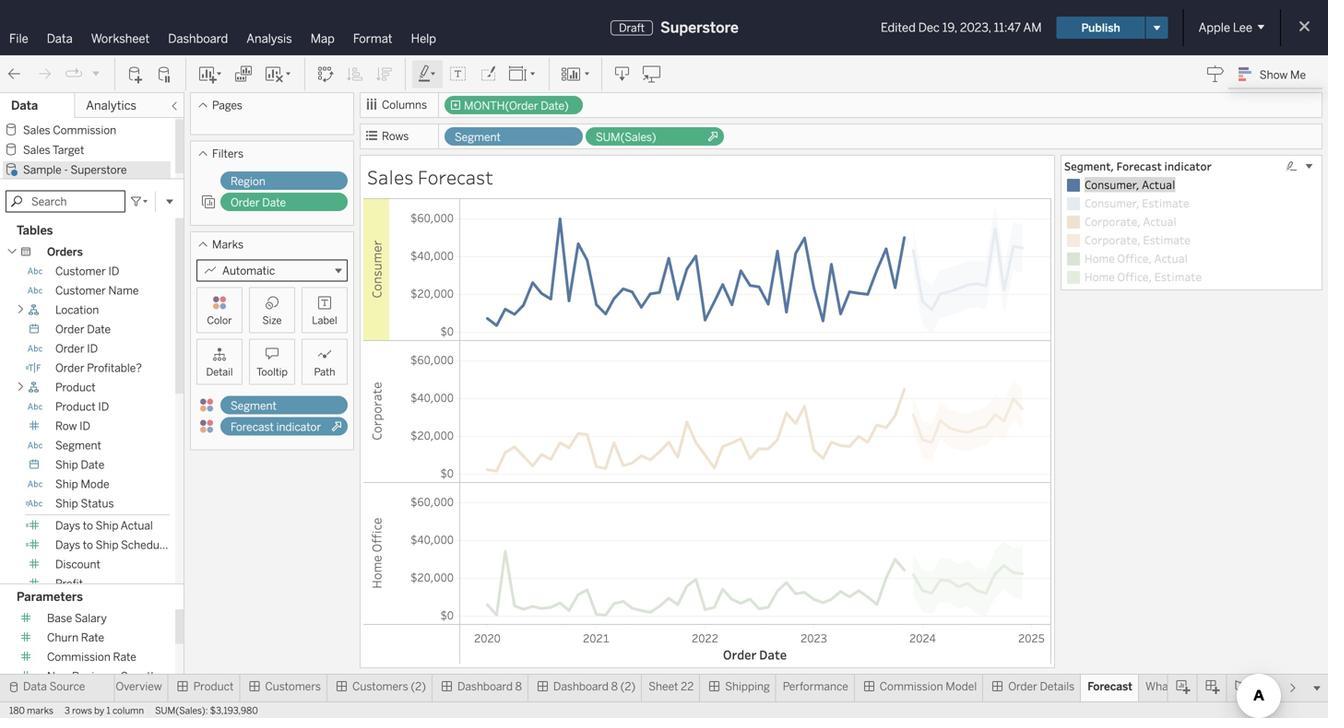 Task type: locate. For each thing, give the bounding box(es) containing it.
applies to selected worksheets with same data source image
[[201, 195, 216, 209]]

0 vertical spatial consumer,
[[1085, 177, 1140, 192]]

-
[[64, 163, 68, 177]]

Corporate, Segment. Press Space to toggle selection. Press Escape to go back to the left margin. Use arrow keys to navigate headers text field
[[364, 341, 389, 483]]

1 vertical spatial superstore
[[71, 163, 127, 177]]

commission left model
[[880, 681, 944, 694]]

0 horizontal spatial order date
[[55, 323, 111, 336]]

office, down the 'corporate, estimate'
[[1118, 251, 1153, 266]]

consumer, inside option
[[1085, 196, 1140, 211]]

0 vertical spatial superstore
[[661, 19, 739, 36]]

3
[[65, 706, 70, 717]]

dashboard for dashboard 8
[[458, 681, 513, 694]]

automatic button
[[197, 260, 348, 282]]

if
[[1175, 681, 1182, 694]]

pause auto updates image
[[156, 65, 174, 84]]

corporate, down consumer, estimate
[[1085, 214, 1141, 229]]

2 to from the top
[[83, 539, 93, 552]]

office, inside home office, actual option
[[1118, 251, 1153, 266]]

id for product id
[[98, 401, 109, 414]]

1 8 from the left
[[516, 681, 522, 694]]

days up discount
[[55, 539, 80, 552]]

redo image
[[35, 65, 54, 84]]

indicator down path
[[276, 421, 321, 434]]

sheet
[[649, 681, 679, 694]]

estimate down home office, actual option in the right top of the page
[[1155, 269, 1203, 285]]

2 corporate, from the top
[[1085, 233, 1141, 248]]

commission for commission rate
[[47, 651, 111, 665]]

ship down ship date
[[55, 478, 78, 492]]

0 horizontal spatial indicator
[[276, 421, 321, 434]]

8 for dashboard 8 (2)
[[612, 681, 618, 694]]

0 horizontal spatial (2)
[[411, 681, 426, 694]]

draft
[[619, 21, 645, 34]]

1 horizontal spatial customers
[[353, 681, 409, 694]]

estimate down "corporate, actual" option
[[1144, 233, 1191, 248]]

1 vertical spatial office,
[[1118, 269, 1153, 285]]

1 days from the top
[[55, 520, 80, 533]]

order date down region
[[231, 196, 286, 209]]

2 office, from the top
[[1118, 269, 1153, 285]]

rate for commission rate
[[113, 651, 136, 665]]

1 horizontal spatial indicator
[[1165, 159, 1212, 174]]

actual
[[1143, 177, 1176, 192], [1144, 214, 1177, 229], [1155, 251, 1189, 266], [121, 520, 153, 533]]

2 vertical spatial segment
[[55, 439, 101, 453]]

data down undo icon
[[11, 98, 38, 113]]

1 horizontal spatial (2)
[[621, 681, 636, 694]]

month(order
[[464, 99, 539, 113]]

1 horizontal spatial order date
[[231, 196, 286, 209]]

forecast left what
[[1088, 681, 1133, 694]]

1 to from the top
[[83, 520, 93, 533]]

order down "order id"
[[55, 362, 85, 375]]

0 vertical spatial segment
[[455, 131, 501, 144]]

1 vertical spatial corporate,
[[1085, 233, 1141, 248]]

dec
[[919, 20, 940, 35]]

forecast down month(order
[[418, 164, 494, 190]]

days
[[55, 520, 80, 533], [55, 539, 80, 552]]

ship for ship mode
[[55, 478, 78, 492]]

analytics
[[86, 98, 137, 113]]

segment up ship date
[[55, 439, 101, 453]]

days down ship status
[[55, 520, 80, 533]]

0 horizontal spatial rate
[[81, 632, 104, 645]]

forecast up consumer, actual
[[1117, 159, 1163, 174]]

sales for sales target
[[23, 144, 50, 157]]

0 vertical spatial commission
[[53, 124, 116, 137]]

indicator up consumer, actual "option"
[[1165, 159, 1212, 174]]

home down home office, actual
[[1085, 269, 1116, 285]]

consumer, for consumer, actual
[[1085, 177, 1140, 192]]

id
[[108, 265, 119, 278], [87, 342, 98, 356], [98, 401, 109, 414], [79, 420, 90, 433]]

sales
[[23, 124, 50, 137], [23, 144, 50, 157], [367, 164, 414, 190]]

indicator inside list box
[[1165, 159, 1212, 174]]

segment up forecast indicator at the bottom of page
[[231, 400, 277, 413]]

id right row
[[79, 420, 90, 433]]

0 horizontal spatial replay animation image
[[65, 65, 83, 83]]

180 marks
[[9, 706, 54, 717]]

mode
[[81, 478, 109, 492]]

id up order profitable?
[[87, 342, 98, 356]]

1 vertical spatial rate
[[113, 651, 136, 665]]

2 vertical spatial product
[[193, 681, 234, 694]]

8
[[516, 681, 522, 694], [612, 681, 618, 694]]

2 horizontal spatial dashboard
[[554, 681, 609, 694]]

sales down rows
[[367, 164, 414, 190]]

download image
[[614, 65, 632, 84]]

data guide image
[[1207, 65, 1225, 83]]

1 customers from the left
[[265, 681, 321, 694]]

segment down month(order
[[455, 131, 501, 144]]

estimate for consumer, estimate
[[1143, 196, 1190, 211]]

me
[[1291, 68, 1307, 81]]

to for days to ship scheduled
[[83, 539, 93, 552]]

source
[[49, 681, 85, 694]]

row
[[55, 420, 77, 433]]

0 vertical spatial customer
[[55, 265, 106, 278]]

estimate
[[1143, 196, 1190, 211], [1144, 233, 1191, 248], [1155, 269, 1203, 285]]

corporate, down "corporate, actual"
[[1085, 233, 1141, 248]]

home for home office, estimate
[[1085, 269, 1116, 285]]

commission for commission model
[[880, 681, 944, 694]]

sales commission
[[23, 124, 116, 137]]

sales for sales forecast
[[367, 164, 414, 190]]

segment
[[455, 131, 501, 144], [231, 400, 277, 413], [55, 439, 101, 453]]

new worksheet image
[[197, 65, 223, 84]]

0 horizontal spatial 8
[[516, 681, 522, 694]]

0 vertical spatial home
[[1085, 251, 1116, 266]]

0 vertical spatial rate
[[81, 632, 104, 645]]

Home Office, Segment. Press Space to toggle selection. Press Escape to go back to the left margin. Use arrow keys to navigate headers text field
[[364, 483, 389, 625]]

pages
[[212, 99, 243, 112]]

product up "sum(sales): $3,193,980"
[[193, 681, 234, 694]]

0 horizontal spatial superstore
[[71, 163, 127, 177]]

target
[[53, 144, 84, 157]]

0 vertical spatial indicator
[[1165, 159, 1212, 174]]

1 horizontal spatial rate
[[113, 651, 136, 665]]

1 vertical spatial indicator
[[276, 421, 321, 434]]

tables
[[17, 223, 53, 238]]

11:47
[[995, 20, 1022, 35]]

0 vertical spatial corporate,
[[1085, 214, 1141, 229]]

name
[[108, 284, 139, 298]]

sum(sales):
[[155, 706, 208, 717]]

22
[[681, 681, 694, 694]]

1 customer from the top
[[55, 265, 106, 278]]

1 home from the top
[[1085, 251, 1116, 266]]

id up name
[[108, 265, 119, 278]]

(2)
[[411, 681, 426, 694], [621, 681, 636, 694]]

order left details
[[1009, 681, 1038, 694]]

8 left the dashboard 8 (2)
[[516, 681, 522, 694]]

customer down orders
[[55, 265, 106, 278]]

corporate,
[[1085, 214, 1141, 229], [1085, 233, 1141, 248]]

date down location
[[87, 323, 111, 336]]

0 vertical spatial estimate
[[1143, 196, 1190, 211]]

1 vertical spatial sales
[[23, 144, 50, 157]]

0 vertical spatial to
[[83, 520, 93, 533]]

growth
[[120, 671, 157, 684]]

1 corporate, from the top
[[1085, 214, 1141, 229]]

order
[[231, 196, 260, 209], [55, 323, 85, 336], [55, 342, 85, 356], [55, 362, 85, 375], [1009, 681, 1038, 694]]

consumer, inside "option"
[[1085, 177, 1140, 192]]

format
[[353, 31, 393, 46]]

rows
[[72, 706, 92, 717]]

order up order profitable?
[[55, 342, 85, 356]]

to up discount
[[83, 539, 93, 552]]

forecast right if
[[1185, 681, 1228, 694]]

consumer, actual
[[1085, 177, 1176, 192]]

consumer, down segment,
[[1085, 177, 1140, 192]]

1 horizontal spatial segment
[[231, 400, 277, 413]]

1 consumer, from the top
[[1085, 177, 1140, 192]]

estimate for corporate, estimate
[[1144, 233, 1191, 248]]

to down ship status
[[83, 520, 93, 533]]

rate up commission rate
[[81, 632, 104, 645]]

0 horizontal spatial customers
[[265, 681, 321, 694]]

marks
[[212, 238, 244, 251]]

1 vertical spatial consumer,
[[1085, 196, 1140, 211]]

estimate down consumer, actual "option"
[[1143, 196, 1190, 211]]

1 horizontal spatial 8
[[612, 681, 618, 694]]

1 vertical spatial commission
[[47, 651, 111, 665]]

1 horizontal spatial superstore
[[661, 19, 739, 36]]

map
[[311, 31, 335, 46]]

commission rate
[[47, 651, 136, 665]]

customers for customers (2)
[[353, 681, 409, 694]]

2 customer from the top
[[55, 284, 106, 298]]

0 vertical spatial order date
[[231, 196, 286, 209]]

sales up sales target on the left of the page
[[23, 124, 50, 137]]

2 vertical spatial commission
[[880, 681, 944, 694]]

consumer, down consumer, actual
[[1085, 196, 1140, 211]]

superstore up open and edit this workbook in tableau desktop icon
[[661, 19, 739, 36]]

2 days from the top
[[55, 539, 80, 552]]

replay animation image
[[65, 65, 83, 83], [90, 68, 102, 79]]

profitable?
[[87, 362, 142, 375]]

actual down the segment, forecast indicator
[[1143, 177, 1176, 192]]

0 horizontal spatial dashboard
[[168, 31, 228, 46]]

data
[[47, 31, 73, 46], [11, 98, 38, 113], [23, 681, 47, 694]]

product up product id
[[55, 381, 96, 395]]

home
[[1085, 251, 1116, 266], [1085, 269, 1116, 285]]

ship
[[55, 459, 78, 472], [55, 478, 78, 492], [55, 498, 78, 511], [96, 520, 119, 533], [96, 539, 119, 552]]

commission down churn rate
[[47, 651, 111, 665]]

id down order profitable?
[[98, 401, 109, 414]]

sort ascending image
[[346, 65, 365, 84]]

customer for customer id
[[55, 265, 106, 278]]

(2) left dashboard 8
[[411, 681, 426, 694]]

8 left sheet at bottom
[[612, 681, 618, 694]]

data up redo image
[[47, 31, 73, 46]]

office, inside home office, estimate option
[[1118, 269, 1153, 285]]

1 vertical spatial segment
[[231, 400, 277, 413]]

days for days to ship scheduled
[[55, 539, 80, 552]]

ship date
[[55, 459, 105, 472]]

2 vertical spatial data
[[23, 681, 47, 694]]

2 home from the top
[[1085, 269, 1116, 285]]

sum(sales)
[[596, 131, 657, 144]]

office, for estimate
[[1118, 269, 1153, 285]]

1 office, from the top
[[1118, 251, 1153, 266]]

commission up target
[[53, 124, 116, 137]]

discount
[[55, 558, 100, 572]]

office, down home office, actual
[[1118, 269, 1153, 285]]

rate up the growth
[[113, 651, 136, 665]]

0 vertical spatial office,
[[1118, 251, 1153, 266]]

0 vertical spatial days
[[55, 520, 80, 533]]

swap rows and columns image
[[317, 65, 335, 84]]

2 customers from the left
[[353, 681, 409, 694]]

customers (2)
[[353, 681, 426, 694]]

1 vertical spatial estimate
[[1144, 233, 1191, 248]]

id for row id
[[79, 420, 90, 433]]

color
[[207, 315, 232, 327]]

undo image
[[6, 65, 24, 84]]

home office, estimate
[[1085, 269, 1203, 285]]

date
[[262, 196, 286, 209], [87, 323, 111, 336], [81, 459, 105, 472]]

0 vertical spatial product
[[55, 381, 96, 395]]

order date down location
[[55, 323, 111, 336]]

actual up "scheduled"
[[121, 520, 153, 533]]

customer id
[[55, 265, 119, 278]]

2 consumer, from the top
[[1085, 196, 1140, 211]]

ship down ship mode
[[55, 498, 78, 511]]

1 vertical spatial days
[[55, 539, 80, 552]]

replay animation image right redo image
[[65, 65, 83, 83]]

(2) left sheet at bottom
[[621, 681, 636, 694]]

tooltip
[[257, 366, 288, 379]]

2 8 from the left
[[612, 681, 618, 694]]

null color image
[[199, 419, 214, 434]]

data up the 180 marks
[[23, 681, 47, 694]]

date down region
[[262, 196, 286, 209]]

ship up ship mode
[[55, 459, 78, 472]]

office, for actual
[[1118, 251, 1153, 266]]

0 vertical spatial date
[[262, 196, 286, 209]]

2 (2) from the left
[[621, 681, 636, 694]]

sales up sample
[[23, 144, 50, 157]]

commission
[[53, 124, 116, 137], [47, 651, 111, 665], [880, 681, 944, 694]]

1 vertical spatial product
[[55, 401, 96, 414]]

customer up location
[[55, 284, 106, 298]]

duplicate image
[[234, 65, 253, 84]]

help
[[411, 31, 437, 46]]

2 vertical spatial sales
[[367, 164, 414, 190]]

1 vertical spatial customer
[[55, 284, 106, 298]]

1 vertical spatial home
[[1085, 269, 1116, 285]]

clear sheet image
[[264, 65, 293, 84]]

8 for dashboard 8
[[516, 681, 522, 694]]

order profitable?
[[55, 362, 142, 375]]

analysis
[[247, 31, 292, 46]]

0 vertical spatial sales
[[23, 124, 50, 137]]

forecast inside list box
[[1117, 159, 1163, 174]]

to for days to ship actual
[[83, 520, 93, 533]]

product up the row id
[[55, 401, 96, 414]]

home down the 'corporate, estimate'
[[1085, 251, 1116, 266]]

automatic
[[222, 264, 275, 278]]

0 vertical spatial data
[[47, 31, 73, 46]]

1 horizontal spatial dashboard
[[458, 681, 513, 694]]

replay animation image up analytics
[[90, 68, 102, 79]]

dashboard
[[168, 31, 228, 46], [458, 681, 513, 694], [554, 681, 609, 694]]

1 vertical spatial to
[[83, 539, 93, 552]]

corporate, actual option
[[1065, 213, 1320, 232]]

id for order id
[[87, 342, 98, 356]]

date up mode
[[81, 459, 105, 472]]

superstore right the -
[[71, 163, 127, 177]]

show me button
[[1231, 60, 1323, 89]]

superstore
[[661, 19, 739, 36], [71, 163, 127, 177]]



Task type: describe. For each thing, give the bounding box(es) containing it.
consumer, estimate option
[[1065, 195, 1320, 213]]

show/hide cards image
[[561, 65, 591, 84]]

format workbook image
[[479, 65, 497, 84]]

apple lee
[[1199, 20, 1253, 35]]

product id
[[55, 401, 109, 414]]

column
[[113, 706, 144, 717]]

19,
[[943, 20, 958, 35]]

shipping
[[726, 681, 770, 694]]

days for days to ship actual
[[55, 520, 80, 533]]

columns
[[382, 98, 427, 112]]

customers for customers
[[265, 681, 321, 694]]

marks
[[27, 706, 54, 717]]

corporate, estimate option
[[1065, 232, 1320, 250]]

marks. press enter to open the view data window.. use arrow keys to navigate data visualization elements. image
[[460, 198, 1052, 626]]

legend: segment, forecast indicator list box
[[1065, 159, 1320, 287]]

2 vertical spatial date
[[81, 459, 105, 472]]

status
[[81, 498, 114, 511]]

sort descending image
[[376, 65, 394, 84]]

edited
[[881, 20, 916, 35]]

1 vertical spatial data
[[11, 98, 38, 113]]

what
[[1146, 681, 1173, 694]]

detail
[[206, 366, 233, 379]]

am
[[1024, 20, 1042, 35]]

home office, actual
[[1085, 251, 1189, 266]]

performance
[[783, 681, 849, 694]]

dashboard 8
[[458, 681, 522, 694]]

edited dec 19, 2023, 11:47 am
[[881, 20, 1042, 35]]

scheduled
[[121, 539, 175, 552]]

actual inside "option"
[[1143, 177, 1176, 192]]

0 horizontal spatial segment
[[55, 439, 101, 453]]

what if forecast
[[1146, 681, 1228, 694]]

sum(sales): $3,193,980
[[155, 706, 258, 717]]

details
[[1041, 681, 1075, 694]]

id for customer id
[[108, 265, 119, 278]]

forecast right null color image
[[231, 421, 274, 434]]

home for home office, actual
[[1085, 251, 1116, 266]]

consumer, actual option
[[1065, 176, 1320, 195]]

orders
[[47, 246, 83, 259]]

dashboard for dashboard
[[168, 31, 228, 46]]

data source
[[23, 681, 85, 694]]

1 vertical spatial date
[[87, 323, 111, 336]]

consumer, estimate
[[1085, 196, 1190, 211]]

collapse image
[[169, 101, 180, 112]]

size
[[263, 315, 282, 327]]

days to ship scheduled
[[55, 539, 175, 552]]

order up "order id"
[[55, 323, 85, 336]]

2 vertical spatial estimate
[[1155, 269, 1203, 285]]

actual up the 'corporate, estimate'
[[1144, 214, 1177, 229]]

ship mode
[[55, 478, 109, 492]]

actual down corporate, estimate option
[[1155, 251, 1189, 266]]

base
[[47, 612, 72, 626]]

profit
[[55, 578, 83, 591]]

salary
[[75, 612, 107, 626]]

1
[[106, 706, 110, 717]]

sheet 22
[[649, 681, 694, 694]]

$3,193,980
[[210, 706, 258, 717]]

2023,
[[961, 20, 992, 35]]

null color image
[[199, 398, 214, 413]]

sales for sales commission
[[23, 124, 50, 137]]

apple
[[1199, 20, 1231, 35]]

order details
[[1009, 681, 1075, 694]]

ship for ship status
[[55, 498, 78, 511]]

segment,
[[1065, 159, 1115, 174]]

by
[[94, 706, 104, 717]]

publish
[[1082, 21, 1121, 34]]

2 horizontal spatial segment
[[455, 131, 501, 144]]

ship down days to ship actual
[[96, 539, 119, 552]]

label
[[312, 315, 337, 327]]

region
[[231, 175, 266, 188]]

dashboard for dashboard 8 (2)
[[554, 681, 609, 694]]

rows
[[382, 130, 409, 143]]

model
[[946, 681, 978, 694]]

fit image
[[509, 65, 538, 84]]

corporate, actual
[[1085, 214, 1177, 229]]

new business growth
[[47, 671, 157, 684]]

sales forecast
[[367, 164, 494, 190]]

overview
[[116, 681, 162, 694]]

Search text field
[[6, 191, 126, 213]]

new data source image
[[126, 65, 145, 84]]

segment, forecast indicator
[[1065, 159, 1212, 174]]

filters
[[212, 147, 244, 161]]

order id
[[55, 342, 98, 356]]

rate for churn rate
[[81, 632, 104, 645]]

ship up days to ship scheduled
[[96, 520, 119, 533]]

show me
[[1260, 68, 1307, 81]]

commission model
[[880, 681, 978, 694]]

customer for customer name
[[55, 284, 106, 298]]

home office, actual option
[[1065, 250, 1320, 269]]

forecast indicator
[[231, 421, 321, 434]]

lee
[[1234, 20, 1253, 35]]

sample - superstore
[[23, 163, 127, 177]]

corporate, estimate
[[1085, 233, 1191, 248]]

consumer, for consumer, estimate
[[1085, 196, 1140, 211]]

3 rows by 1 column
[[65, 706, 144, 717]]

business
[[72, 671, 118, 684]]

file
[[9, 31, 28, 46]]

1 horizontal spatial replay animation image
[[90, 68, 102, 79]]

days to ship actual
[[55, 520, 153, 533]]

show mark labels image
[[449, 65, 468, 84]]

180
[[9, 706, 25, 717]]

path
[[314, 366, 336, 379]]

corporate, for corporate, estimate
[[1085, 233, 1141, 248]]

order down region
[[231, 196, 260, 209]]

Consumer, Segment. Press Space to toggle selection. Press Escape to go back to the left margin. Use arrow keys to navigate headers text field
[[364, 198, 389, 341]]

parameters
[[17, 590, 83, 605]]

1 (2) from the left
[[411, 681, 426, 694]]

open and edit this workbook in tableau desktop image
[[643, 65, 662, 84]]

month(order date)
[[464, 99, 569, 113]]

sample
[[23, 163, 62, 177]]

worksheet
[[91, 31, 150, 46]]

ship for ship date
[[55, 459, 78, 472]]

base salary
[[47, 612, 107, 626]]

highlight image
[[417, 65, 438, 84]]

corporate, for corporate, actual
[[1085, 214, 1141, 229]]

publish button
[[1057, 17, 1146, 39]]

1 vertical spatial order date
[[55, 323, 111, 336]]

home office, estimate option
[[1065, 269, 1320, 287]]

date)
[[541, 99, 569, 113]]

ship status
[[55, 498, 114, 511]]



Task type: vqa. For each thing, say whether or not it's contained in the screenshot.
Data Guide icon
yes



